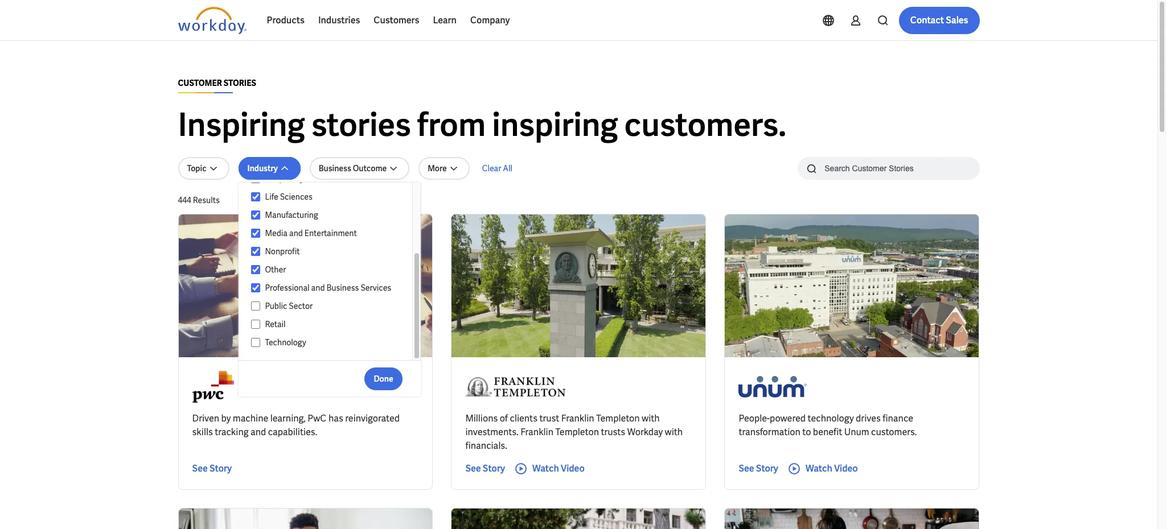 Task type: locate. For each thing, give the bounding box(es) containing it.
0 horizontal spatial and
[[251, 427, 266, 439]]

watch video down benefit
[[806, 463, 858, 475]]

topic button
[[178, 157, 229, 180]]

2 horizontal spatial see story link
[[739, 462, 778, 476]]

0 horizontal spatial story
[[210, 463, 232, 475]]

0 horizontal spatial see
[[192, 463, 208, 475]]

topic
[[187, 163, 207, 174]]

444
[[178, 195, 191, 206]]

business up life sciences link at top
[[319, 163, 351, 174]]

see story down skills
[[192, 463, 232, 475]]

with right workday
[[665, 427, 683, 439]]

3 see story link from the left
[[739, 462, 778, 476]]

business outcome
[[319, 163, 387, 174]]

and up 'public sector' link
[[311, 283, 325, 293]]

customers. inside people-powered technology drives finance transformation to benefit unum customers.
[[871, 427, 917, 439]]

2 watch from the left
[[806, 463, 833, 475]]

public
[[265, 301, 287, 312]]

company
[[470, 14, 510, 26]]

drives
[[856, 413, 881, 425]]

templeton down trust
[[556, 427, 599, 439]]

industry
[[248, 163, 278, 174]]

products
[[267, 14, 305, 26]]

1 horizontal spatial see story
[[466, 463, 505, 475]]

see down transformation
[[739, 463, 754, 475]]

0 horizontal spatial with
[[642, 413, 660, 425]]

watch
[[532, 463, 559, 475], [806, 463, 833, 475]]

business inside button
[[319, 163, 351, 174]]

see down the financials.
[[466, 463, 481, 475]]

1 horizontal spatial watch
[[806, 463, 833, 475]]

company button
[[464, 7, 517, 34]]

professional and business services link
[[261, 281, 401, 295]]

1 horizontal spatial video
[[834, 463, 858, 475]]

done button
[[365, 368, 402, 390]]

1 video from the left
[[561, 463, 585, 475]]

0 horizontal spatial watch video
[[532, 463, 585, 475]]

watch down benefit
[[806, 463, 833, 475]]

stories
[[224, 78, 256, 88]]

more button
[[419, 157, 470, 180]]

2 see from the left
[[466, 463, 481, 475]]

financials.
[[466, 440, 507, 452]]

1 horizontal spatial watch video link
[[788, 462, 858, 476]]

franklin right trust
[[561, 413, 594, 425]]

0 horizontal spatial franklin
[[521, 427, 554, 439]]

other
[[265, 265, 286, 275]]

2 horizontal spatial see
[[739, 463, 754, 475]]

2 vertical spatial and
[[251, 427, 266, 439]]

story down the financials.
[[483, 463, 505, 475]]

None checkbox
[[251, 174, 261, 184], [251, 228, 261, 239], [251, 247, 261, 257], [251, 283, 261, 293], [251, 301, 261, 312], [251, 174, 261, 184], [251, 228, 261, 239], [251, 247, 261, 257], [251, 283, 261, 293], [251, 301, 261, 312]]

templeton up trusts
[[596, 413, 640, 425]]

manufacturing
[[265, 210, 318, 220]]

public sector link
[[261, 300, 401, 313]]

0 horizontal spatial watch
[[532, 463, 559, 475]]

2 horizontal spatial see story
[[739, 463, 778, 475]]

inspiring
[[178, 104, 305, 146]]

2 horizontal spatial story
[[756, 463, 778, 475]]

2 story from the left
[[483, 463, 505, 475]]

see story link
[[192, 462, 232, 476], [466, 462, 505, 476], [739, 462, 778, 476]]

story for millions of clients trust franklin templeton with investments. franklin templeton trusts workday with financials.
[[483, 463, 505, 475]]

1 horizontal spatial see story link
[[466, 462, 505, 476]]

see story link down skills
[[192, 462, 232, 476]]

outcome
[[353, 163, 387, 174]]

watch video link down benefit
[[788, 462, 858, 476]]

retail
[[265, 320, 286, 330]]

and down the machine
[[251, 427, 266, 439]]

tracking
[[215, 427, 249, 439]]

hospitality
[[265, 174, 304, 184]]

video down millions of clients trust franklin templeton with investments. franklin templeton trusts workday with financials.
[[561, 463, 585, 475]]

watch down millions of clients trust franklin templeton with investments. franklin templeton trusts workday with financials.
[[532, 463, 559, 475]]

video for unum
[[834, 463, 858, 475]]

see story link for millions of clients trust franklin templeton with investments. franklin templeton trusts workday with financials.
[[466, 462, 505, 476]]

1 horizontal spatial franklin
[[561, 413, 594, 425]]

1 horizontal spatial with
[[665, 427, 683, 439]]

powered
[[770, 413, 806, 425]]

from
[[417, 104, 486, 146]]

1 watch video link from the left
[[514, 462, 585, 476]]

1 horizontal spatial and
[[289, 228, 303, 239]]

2 see story from the left
[[466, 463, 505, 475]]

with
[[642, 413, 660, 425], [665, 427, 683, 439]]

sales
[[946, 14, 968, 26]]

unum image
[[739, 371, 807, 403]]

business outcome button
[[310, 157, 410, 180]]

1 watch video from the left
[[532, 463, 585, 475]]

customer stories
[[178, 78, 256, 88]]

see story for millions of clients trust franklin templeton with investments. franklin templeton trusts workday with financials.
[[466, 463, 505, 475]]

watch video for unum
[[806, 463, 858, 475]]

watch video
[[532, 463, 585, 475], [806, 463, 858, 475]]

0 horizontal spatial see story link
[[192, 462, 232, 476]]

2 watch video link from the left
[[788, 462, 858, 476]]

3 see from the left
[[739, 463, 754, 475]]

None checkbox
[[251, 192, 261, 202], [251, 210, 261, 220], [251, 265, 261, 275], [251, 320, 261, 330], [251, 338, 261, 348], [251, 192, 261, 202], [251, 210, 261, 220], [251, 265, 261, 275], [251, 320, 261, 330], [251, 338, 261, 348]]

with up workday
[[642, 413, 660, 425]]

public sector
[[265, 301, 313, 312]]

3 story from the left
[[756, 463, 778, 475]]

story for people-powered technology drives finance transformation to benefit unum customers.
[[756, 463, 778, 475]]

1 horizontal spatial watch video
[[806, 463, 858, 475]]

1 vertical spatial business
[[327, 283, 359, 293]]

contact sales link
[[899, 7, 980, 34]]

templeton
[[596, 413, 640, 425], [556, 427, 599, 439]]

customer
[[178, 78, 222, 88]]

see story link down transformation
[[739, 462, 778, 476]]

media
[[265, 228, 288, 239]]

finance
[[883, 413, 914, 425]]

1 vertical spatial franklin
[[521, 427, 554, 439]]

0 horizontal spatial see story
[[192, 463, 232, 475]]

manufacturing link
[[261, 208, 401, 222]]

2 video from the left
[[834, 463, 858, 475]]

see for people-powered technology drives finance transformation to benefit unum customers.
[[739, 463, 754, 475]]

contact
[[911, 14, 944, 26]]

pricewaterhousecoopers global licensing services corporation (pwc) image
[[192, 371, 234, 403]]

0 vertical spatial franklin
[[561, 413, 594, 425]]

1 horizontal spatial story
[[483, 463, 505, 475]]

0 horizontal spatial video
[[561, 463, 585, 475]]

and down manufacturing
[[289, 228, 303, 239]]

stories
[[311, 104, 411, 146]]

see story link down the financials.
[[466, 462, 505, 476]]

1 vertical spatial customers.
[[871, 427, 917, 439]]

2 see story link from the left
[[466, 462, 505, 476]]

see story link for people-powered technology drives finance transformation to benefit unum customers.
[[739, 462, 778, 476]]

franklin templeton companies, llc image
[[466, 371, 566, 403]]

see story
[[192, 463, 232, 475], [466, 463, 505, 475], [739, 463, 778, 475]]

1 horizontal spatial customers.
[[871, 427, 917, 439]]

see down skills
[[192, 463, 208, 475]]

contact sales
[[911, 14, 968, 26]]

business up 'public sector' link
[[327, 283, 359, 293]]

story down tracking
[[210, 463, 232, 475]]

0 horizontal spatial customers.
[[624, 104, 787, 146]]

franklin down trust
[[521, 427, 554, 439]]

industries button
[[311, 7, 367, 34]]

workday
[[627, 427, 663, 439]]

products button
[[260, 7, 311, 34]]

driven
[[192, 413, 219, 425]]

inspiring
[[492, 104, 618, 146]]

go to the homepage image
[[178, 7, 246, 34]]

1 see from the left
[[192, 463, 208, 475]]

business
[[319, 163, 351, 174], [327, 283, 359, 293]]

trusts
[[601, 427, 625, 439]]

video
[[561, 463, 585, 475], [834, 463, 858, 475]]

0 vertical spatial business
[[319, 163, 351, 174]]

skills
[[192, 427, 213, 439]]

of
[[500, 413, 508, 425]]

pwc
[[308, 413, 327, 425]]

0 vertical spatial with
[[642, 413, 660, 425]]

clear all button
[[479, 157, 516, 180]]

customers.
[[624, 104, 787, 146], [871, 427, 917, 439]]

watch for unum
[[806, 463, 833, 475]]

franklin
[[561, 413, 594, 425], [521, 427, 554, 439]]

and
[[289, 228, 303, 239], [311, 283, 325, 293], [251, 427, 266, 439]]

watch video down millions of clients trust franklin templeton with investments. franklin templeton trusts workday with financials.
[[532, 463, 585, 475]]

nonprofit
[[265, 247, 300, 257]]

0 horizontal spatial watch video link
[[514, 462, 585, 476]]

sciences
[[280, 192, 313, 202]]

1 vertical spatial and
[[311, 283, 325, 293]]

1 horizontal spatial see
[[466, 463, 481, 475]]

learn
[[433, 14, 457, 26]]

see story down the financials.
[[466, 463, 505, 475]]

3 see story from the left
[[739, 463, 778, 475]]

trust
[[540, 413, 560, 425]]

video down unum
[[834, 463, 858, 475]]

learn button
[[426, 7, 464, 34]]

1 watch from the left
[[532, 463, 559, 475]]

people-
[[739, 413, 770, 425]]

2 horizontal spatial and
[[311, 283, 325, 293]]

2 watch video from the left
[[806, 463, 858, 475]]

watch video link down millions of clients trust franklin templeton with investments. franklin templeton trusts workday with financials.
[[514, 462, 585, 476]]

story
[[210, 463, 232, 475], [483, 463, 505, 475], [756, 463, 778, 475]]

see
[[192, 463, 208, 475], [466, 463, 481, 475], [739, 463, 754, 475]]

has
[[329, 413, 343, 425]]

see story for people-powered technology drives finance transformation to benefit unum customers.
[[739, 463, 778, 475]]

0 vertical spatial and
[[289, 228, 303, 239]]

industries
[[318, 14, 360, 26]]

0 vertical spatial customers.
[[624, 104, 787, 146]]

see story down transformation
[[739, 463, 778, 475]]

story down transformation
[[756, 463, 778, 475]]



Task type: describe. For each thing, give the bounding box(es) containing it.
results
[[193, 195, 220, 206]]

technology
[[265, 338, 306, 348]]

customers button
[[367, 7, 426, 34]]

technology link
[[261, 336, 401, 350]]

industry button
[[238, 157, 301, 180]]

nonprofit link
[[261, 245, 401, 259]]

capabilities.
[[268, 427, 317, 439]]

reinvigorated
[[345, 413, 400, 425]]

machine
[[233, 413, 268, 425]]

life
[[265, 192, 278, 202]]

transformation
[[739, 427, 801, 439]]

hospitality link
[[261, 172, 401, 186]]

watch video link for unum
[[788, 462, 858, 476]]

1 see story link from the left
[[192, 462, 232, 476]]

unum
[[844, 427, 869, 439]]

investments.
[[466, 427, 519, 439]]

watch video link for franklin
[[514, 462, 585, 476]]

other link
[[261, 263, 401, 277]]

to
[[803, 427, 811, 439]]

clear
[[482, 163, 501, 174]]

Search Customer Stories text field
[[818, 158, 958, 178]]

1 story from the left
[[210, 463, 232, 475]]

professional
[[265, 283, 310, 293]]

all
[[503, 163, 512, 174]]

inspiring stories from inspiring customers.
[[178, 104, 787, 146]]

clients
[[510, 413, 538, 425]]

see for millions of clients trust franklin templeton with investments. franklin templeton trusts workday with financials.
[[466, 463, 481, 475]]

watch video for franklin
[[532, 463, 585, 475]]

and for media
[[289, 228, 303, 239]]

driven by machine learning, pwc has reinvigorated skills tracking and capabilities.
[[192, 413, 400, 439]]

life sciences link
[[261, 190, 401, 204]]

1 vertical spatial with
[[665, 427, 683, 439]]

learning,
[[270, 413, 306, 425]]

video for franklin
[[561, 463, 585, 475]]

millions of clients trust franklin templeton with investments. franklin templeton trusts workday with financials.
[[466, 413, 683, 452]]

watch for franklin
[[532, 463, 559, 475]]

media and entertainment link
[[261, 227, 401, 240]]

retail link
[[261, 318, 401, 331]]

media and entertainment
[[265, 228, 357, 239]]

1 vertical spatial templeton
[[556, 427, 599, 439]]

professional and business services
[[265, 283, 391, 293]]

sector
[[289, 301, 313, 312]]

more
[[428, 163, 447, 174]]

1 see story from the left
[[192, 463, 232, 475]]

and inside driven by machine learning, pwc has reinvigorated skills tracking and capabilities.
[[251, 427, 266, 439]]

444 results
[[178, 195, 220, 206]]

technology
[[808, 413, 854, 425]]

customers
[[374, 14, 419, 26]]

millions
[[466, 413, 498, 425]]

and for professional
[[311, 283, 325, 293]]

entertainment
[[305, 228, 357, 239]]

services
[[361, 283, 391, 293]]

benefit
[[813, 427, 843, 439]]

life sciences
[[265, 192, 313, 202]]

by
[[221, 413, 231, 425]]

0 vertical spatial templeton
[[596, 413, 640, 425]]

clear all
[[482, 163, 512, 174]]

done
[[374, 374, 393, 384]]

people-powered technology drives finance transformation to benefit unum customers.
[[739, 413, 917, 439]]



Task type: vqa. For each thing, say whether or not it's contained in the screenshot.
involved."
no



